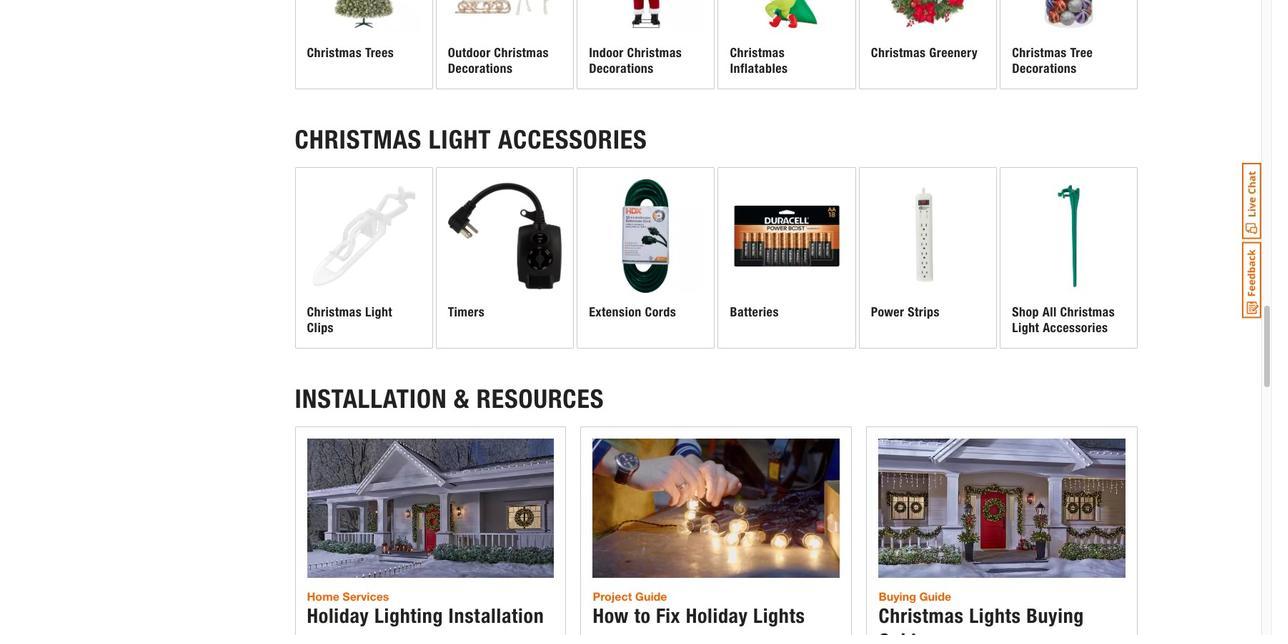 Task type: vqa. For each thing, say whether or not it's contained in the screenshot.
christmas light clips Link
yes



Task type: describe. For each thing, give the bounding box(es) containing it.
&
[[454, 384, 470, 415]]

decorations for outdoor
[[448, 61, 513, 77]]

christmas inflatables
[[730, 45, 788, 77]]

to
[[635, 604, 651, 628]]

christmas inside christmas light clips
[[307, 305, 362, 320]]

image for timers image
[[448, 179, 562, 293]]

image for power strips image
[[872, 179, 986, 293]]

holiday inside project guide how to fix holiday lights
[[686, 604, 748, 628]]

christmas inside indoor christmas decorations
[[628, 45, 682, 60]]

strips
[[908, 305, 940, 320]]

batteries link
[[719, 168, 856, 348]]

christmas inside christmas inflatables
[[730, 45, 785, 60]]

guide for lights
[[920, 590, 952, 603]]

shop all christmas light accessories
[[1013, 305, 1116, 336]]

image for indoor christmas decorations image
[[589, 0, 703, 33]]

lighting
[[375, 604, 444, 628]]

how
[[593, 604, 629, 628]]

lights inside project guide how to fix holiday lights
[[754, 604, 806, 628]]

outdoor
[[448, 45, 491, 60]]

christmas greenery
[[872, 45, 978, 60]]

lights inside buying guide christmas lights buying guide
[[970, 604, 1022, 628]]

holiday inside home services holiday lighting installation
[[307, 604, 369, 628]]

image for christmas tree decorations image
[[1013, 0, 1127, 33]]

timers
[[448, 305, 485, 320]]

home services holiday lighting installation
[[307, 590, 544, 628]]

0 horizontal spatial buying
[[879, 590, 917, 603]]

image for holiday lighting installation image
[[307, 439, 555, 578]]

christmas inflatables link
[[719, 0, 856, 88]]

buying guide christmas lights buying guide
[[879, 590, 1085, 636]]

christmas inside 'christmas greenery' link
[[872, 45, 926, 60]]

christmas inside outdoor christmas decorations
[[494, 45, 549, 60]]

image for christmas lights buying guide image
[[879, 439, 1127, 578]]

all
[[1043, 305, 1057, 320]]

extension cords link
[[578, 168, 715, 348]]

christmas tree decorations link
[[1001, 0, 1138, 88]]

image for christmas trees image
[[307, 0, 421, 33]]

timers link
[[437, 168, 574, 348]]

power strips
[[872, 305, 940, 320]]

light for clips
[[365, 305, 393, 320]]

extension
[[589, 305, 642, 320]]

0 vertical spatial accessories
[[498, 124, 648, 155]]



Task type: locate. For each thing, give the bounding box(es) containing it.
indoor
[[589, 45, 624, 60]]

shop
[[1013, 305, 1040, 320]]

trees
[[365, 45, 394, 60]]

inflatables
[[730, 61, 788, 77]]

installation & resources
[[295, 384, 605, 415]]

image for how to fix holiday lights image
[[593, 439, 841, 578]]

1 horizontal spatial buying
[[1027, 604, 1085, 628]]

1 vertical spatial light
[[365, 305, 393, 320]]

installation
[[295, 384, 447, 415], [449, 604, 544, 628]]

0 horizontal spatial lights
[[754, 604, 806, 628]]

home
[[307, 590, 340, 603]]

guide inside project guide how to fix holiday lights
[[636, 590, 668, 603]]

image for batteries image
[[730, 179, 844, 293]]

0 horizontal spatial holiday
[[307, 604, 369, 628]]

decorations down indoor in the left of the page
[[589, 61, 654, 77]]

christmas inside shop all christmas light accessories
[[1061, 305, 1116, 320]]

indoor christmas decorations
[[589, 45, 682, 77]]

christmas trees
[[307, 45, 394, 60]]

1 holiday from the left
[[307, 604, 369, 628]]

image for extension cords image
[[589, 179, 703, 293]]

decorations down outdoor
[[448, 61, 513, 77]]

1 horizontal spatial installation
[[449, 604, 544, 628]]

light
[[429, 124, 492, 155], [365, 305, 393, 320], [1013, 321, 1040, 336]]

guide for to
[[636, 590, 668, 603]]

decorations
[[448, 61, 513, 77], [589, 61, 654, 77], [1013, 61, 1077, 77]]

installation inside home services holiday lighting installation
[[449, 604, 544, 628]]

0 vertical spatial buying
[[879, 590, 917, 603]]

christmas tree decorations
[[1013, 45, 1094, 77]]

1 decorations from the left
[[448, 61, 513, 77]]

2 vertical spatial light
[[1013, 321, 1040, 336]]

greenery
[[930, 45, 978, 60]]

services
[[343, 590, 389, 603]]

light inside shop all christmas light accessories
[[1013, 321, 1040, 336]]

light inside christmas light clips
[[365, 305, 393, 320]]

decorations inside outdoor christmas decorations
[[448, 61, 513, 77]]

outdoor christmas decorations link
[[437, 0, 574, 88]]

christmas inside christmas trees link
[[307, 45, 362, 60]]

2 lights from the left
[[970, 604, 1022, 628]]

christmas greenery link
[[860, 0, 997, 88]]

guide
[[636, 590, 668, 603], [920, 590, 952, 603], [879, 629, 927, 636]]

outdoor christmas decorations
[[448, 45, 549, 77]]

buying
[[879, 590, 917, 603], [1027, 604, 1085, 628]]

0 horizontal spatial decorations
[[448, 61, 513, 77]]

0 horizontal spatial accessories
[[498, 124, 648, 155]]

indoor christmas decorations link
[[578, 0, 715, 88]]

1 vertical spatial accessories
[[1043, 321, 1109, 336]]

holiday right the fix
[[686, 604, 748, 628]]

christmas trees link
[[296, 0, 433, 88]]

extension cords
[[589, 305, 677, 320]]

christmas inside the christmas tree decorations
[[1013, 45, 1068, 61]]

christmas light accessories
[[295, 124, 648, 155]]

power strips link
[[860, 168, 997, 348]]

fix
[[656, 604, 681, 628]]

image for outdoor christmas decorations image
[[448, 0, 562, 33]]

image for christmas greenery image
[[872, 0, 986, 33]]

clips
[[307, 321, 334, 336]]

power
[[872, 305, 905, 320]]

0 vertical spatial installation
[[295, 384, 447, 415]]

accessories
[[498, 124, 648, 155], [1043, 321, 1109, 336]]

holiday
[[307, 604, 369, 628], [686, 604, 748, 628]]

feedback link image
[[1243, 242, 1262, 319]]

2 horizontal spatial light
[[1013, 321, 1040, 336]]

1 horizontal spatial light
[[429, 124, 492, 155]]

1 vertical spatial buying
[[1027, 604, 1085, 628]]

1 horizontal spatial decorations
[[589, 61, 654, 77]]

2 horizontal spatial decorations
[[1013, 61, 1077, 77]]

tree
[[1071, 45, 1094, 61]]

2 holiday from the left
[[686, 604, 748, 628]]

image for shop all christmas light accessories image
[[1013, 179, 1127, 293]]

1 horizontal spatial lights
[[970, 604, 1022, 628]]

batteries
[[730, 305, 779, 320]]

decorations down tree
[[1013, 61, 1077, 77]]

decorations for christmas
[[1013, 61, 1077, 77]]

resources
[[477, 384, 605, 415]]

christmas light clips link
[[296, 168, 433, 348]]

project
[[593, 590, 632, 603]]

lights
[[754, 604, 806, 628], [970, 604, 1022, 628]]

christmas
[[307, 45, 362, 60], [494, 45, 549, 60], [628, 45, 682, 60], [730, 45, 785, 60], [872, 45, 926, 60], [1013, 45, 1068, 61], [295, 124, 422, 155], [307, 305, 362, 320], [1061, 305, 1116, 320], [879, 604, 965, 628]]

accessories inside shop all christmas light accessories
[[1043, 321, 1109, 336]]

1 horizontal spatial accessories
[[1043, 321, 1109, 336]]

decorations for indoor
[[589, 61, 654, 77]]

image for christmas light clips image
[[307, 179, 421, 293]]

0 vertical spatial light
[[429, 124, 492, 155]]

1 vertical spatial installation
[[449, 604, 544, 628]]

light for accessories
[[429, 124, 492, 155]]

0 horizontal spatial light
[[365, 305, 393, 320]]

1 lights from the left
[[754, 604, 806, 628]]

cords
[[645, 305, 677, 320]]

decorations inside indoor christmas decorations
[[589, 61, 654, 77]]

christmas inside buying guide christmas lights buying guide
[[879, 604, 965, 628]]

project guide how to fix holiday lights
[[593, 590, 806, 628]]

decorations inside the christmas tree decorations
[[1013, 61, 1077, 77]]

holiday down home
[[307, 604, 369, 628]]

shop all christmas light accessories link
[[1001, 168, 1138, 348]]

live chat image
[[1243, 163, 1262, 240]]

3 decorations from the left
[[1013, 61, 1077, 77]]

image for christmas inflatables image
[[730, 0, 844, 33]]

christmas light clips
[[307, 305, 393, 336]]

0 horizontal spatial installation
[[295, 384, 447, 415]]

1 horizontal spatial holiday
[[686, 604, 748, 628]]

2 decorations from the left
[[589, 61, 654, 77]]



